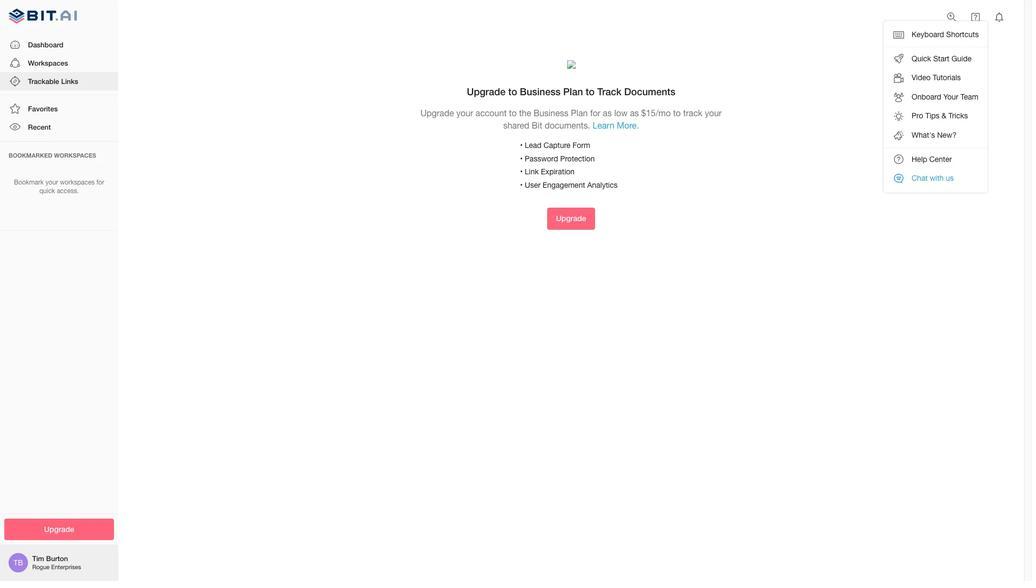 Task type: locate. For each thing, give the bounding box(es) containing it.
quick start guide button
[[884, 49, 988, 68]]

•
[[520, 141, 523, 150], [520, 154, 523, 163], [520, 167, 523, 176], [520, 181, 523, 189]]

video
[[912, 73, 931, 82]]

bookmark your workspaces for quick access.
[[14, 178, 104, 195]]

low
[[615, 108, 628, 118]]

0 vertical spatial plan
[[564, 85, 583, 97]]

as
[[603, 108, 612, 118], [630, 108, 639, 118]]

trackable links button
[[0, 72, 118, 90]]

0 vertical spatial for
[[591, 108, 601, 118]]

to up shared
[[509, 85, 518, 97]]

access.
[[57, 187, 79, 195]]

trackable links
[[28, 77, 78, 86]]

new?
[[938, 131, 957, 139]]

for right workspaces
[[97, 178, 104, 186]]

• left the password
[[520, 154, 523, 163]]

recent
[[28, 123, 51, 131]]

upgrade button
[[548, 208, 595, 230], [4, 518, 114, 540]]

engagement
[[543, 181, 586, 189]]

upgrade inside upgrade your account to the business plan for as low as $15/mo to track your shared bit documents.
[[421, 108, 454, 118]]

plan up upgrade your account to the business plan for as low as $15/mo to track your shared bit documents.
[[564, 85, 583, 97]]

tim
[[32, 554, 44, 563]]

chat with us
[[912, 174, 955, 182]]

rogue
[[32, 564, 50, 570]]

upgrade button up burton
[[4, 518, 114, 540]]

business inside upgrade your account to the business plan for as low as $15/mo to track your shared bit documents.
[[534, 108, 569, 118]]

business up bit
[[534, 108, 569, 118]]

your right track
[[705, 108, 722, 118]]

guide
[[952, 54, 972, 63]]

to left the track
[[586, 85, 595, 97]]

business up the
[[520, 85, 561, 97]]

1 horizontal spatial as
[[630, 108, 639, 118]]

• left lead
[[520, 141, 523, 150]]

2 horizontal spatial your
[[705, 108, 722, 118]]

to left the
[[509, 108, 517, 118]]

workspaces
[[28, 59, 68, 67]]

business
[[520, 85, 561, 97], [534, 108, 569, 118]]

1 as from the left
[[603, 108, 612, 118]]

1 horizontal spatial your
[[457, 108, 474, 118]]

documents.
[[545, 120, 591, 130]]

help center
[[912, 155, 953, 163]]

chat
[[912, 174, 928, 182]]

• left link
[[520, 167, 523, 176]]

track
[[684, 108, 703, 118]]

your inside bookmark your workspaces for quick access.
[[45, 178, 58, 186]]

upgrade
[[467, 85, 506, 97], [421, 108, 454, 118], [557, 214, 587, 223], [44, 524, 74, 533]]

tb
[[14, 558, 23, 567]]

plan up documents.
[[571, 108, 588, 118]]

upgrade button down engagement
[[548, 208, 595, 230]]

password
[[525, 154, 559, 163]]

dashboard button
[[0, 35, 118, 54]]

1 vertical spatial business
[[534, 108, 569, 118]]

upgrade your account to the business plan for as low as $15/mo to track your shared bit documents.
[[421, 108, 722, 130]]

your up quick
[[45, 178, 58, 186]]

your left account
[[457, 108, 474, 118]]

capture
[[544, 141, 571, 150]]

team
[[961, 92, 979, 101]]

keyboard shortcuts
[[912, 30, 980, 39]]

1 horizontal spatial for
[[591, 108, 601, 118]]

the
[[520, 108, 532, 118]]

links
[[61, 77, 78, 86]]

your
[[457, 108, 474, 118], [705, 108, 722, 118], [45, 178, 58, 186]]

plan
[[564, 85, 583, 97], [571, 108, 588, 118]]

your for to
[[457, 108, 474, 118]]

help center button
[[884, 150, 988, 169]]

1 vertical spatial upgrade button
[[4, 518, 114, 540]]

0 horizontal spatial as
[[603, 108, 612, 118]]

1 horizontal spatial upgrade button
[[548, 208, 595, 230]]

shortcuts
[[947, 30, 980, 39]]

center
[[930, 155, 953, 163]]

what's new?
[[912, 131, 957, 139]]

as right low
[[630, 108, 639, 118]]

keyboard
[[912, 30, 945, 39]]

learn
[[593, 120, 615, 130]]

0 horizontal spatial your
[[45, 178, 58, 186]]

onboard your team button
[[884, 88, 988, 107]]

tips
[[926, 112, 940, 120]]

0 horizontal spatial upgrade button
[[4, 518, 114, 540]]

0 vertical spatial upgrade button
[[548, 208, 595, 230]]

form
[[573, 141, 591, 150]]

protection
[[561, 154, 595, 163]]

as up the learn
[[603, 108, 612, 118]]

your
[[944, 92, 959, 101]]

• left "user"
[[520, 181, 523, 189]]

pro
[[912, 112, 924, 120]]

for
[[591, 108, 601, 118], [97, 178, 104, 186]]

0 horizontal spatial for
[[97, 178, 104, 186]]

workspaces
[[60, 178, 95, 186]]

for up the learn
[[591, 108, 601, 118]]

keyboard shortcuts button
[[884, 25, 988, 44]]

upgrade to business plan to track documents
[[467, 85, 676, 97]]

1 vertical spatial for
[[97, 178, 104, 186]]

to
[[509, 85, 518, 97], [586, 85, 595, 97], [509, 108, 517, 118], [674, 108, 681, 118]]

bit
[[532, 120, 543, 130]]

1 vertical spatial plan
[[571, 108, 588, 118]]



Task type: vqa. For each thing, say whether or not it's contained in the screenshot.
Access.
yes



Task type: describe. For each thing, give the bounding box(es) containing it.
workspaces
[[54, 151, 96, 158]]

• lead capture form • password protection • link expiration • user engagement analytics
[[520, 141, 618, 189]]

for inside upgrade your account to the business plan for as low as $15/mo to track your shared bit documents.
[[591, 108, 601, 118]]

for inside bookmark your workspaces for quick access.
[[97, 178, 104, 186]]

pro tips & tricks button
[[884, 107, 988, 126]]

what's
[[912, 131, 936, 139]]

favorites
[[28, 104, 58, 113]]

video tutorials button
[[884, 68, 988, 88]]

to left track
[[674, 108, 681, 118]]

onboard
[[912, 92, 942, 101]]

start
[[934, 54, 950, 63]]

tim burton rogue enterprises
[[32, 554, 81, 570]]

us
[[947, 174, 955, 182]]

quick
[[39, 187, 55, 195]]

2 • from the top
[[520, 154, 523, 163]]

workspaces button
[[0, 54, 118, 72]]

your for for
[[45, 178, 58, 186]]

dashboard
[[28, 40, 63, 49]]

lead
[[525, 141, 542, 150]]

help
[[912, 155, 928, 163]]

link
[[525, 167, 539, 176]]

tricks
[[949, 112, 969, 120]]

shared
[[504, 120, 530, 130]]

analytics
[[588, 181, 618, 189]]

tutorials
[[933, 73, 962, 82]]

documents
[[625, 85, 676, 97]]

more.
[[617, 120, 640, 130]]

$15/mo
[[642, 108, 671, 118]]

what's new? button
[[884, 126, 988, 145]]

2 as from the left
[[630, 108, 639, 118]]

bookmarked workspaces
[[9, 151, 96, 158]]

trackable
[[28, 77, 59, 86]]

bookmark
[[14, 178, 44, 186]]

4 • from the top
[[520, 181, 523, 189]]

burton
[[46, 554, 68, 563]]

video tutorials
[[912, 73, 962, 82]]

0 vertical spatial business
[[520, 85, 561, 97]]

bookmarked
[[9, 151, 52, 158]]

chat with us button
[[884, 169, 988, 188]]

&
[[942, 112, 947, 120]]

quick start guide
[[912, 54, 972, 63]]

enterprises
[[51, 564, 81, 570]]

learn more. link
[[593, 120, 640, 130]]

1 • from the top
[[520, 141, 523, 150]]

recent button
[[0, 118, 118, 136]]

3 • from the top
[[520, 167, 523, 176]]

plan inside upgrade your account to the business plan for as low as $15/mo to track your shared bit documents.
[[571, 108, 588, 118]]

pro tips & tricks
[[912, 112, 969, 120]]

favorites button
[[0, 100, 118, 118]]

onboard your team
[[912, 92, 979, 101]]

user
[[525, 181, 541, 189]]

learn more.
[[593, 120, 640, 130]]

quick
[[912, 54, 932, 63]]

track
[[598, 85, 622, 97]]

with
[[931, 174, 944, 182]]

account
[[476, 108, 507, 118]]

expiration
[[541, 167, 575, 176]]



